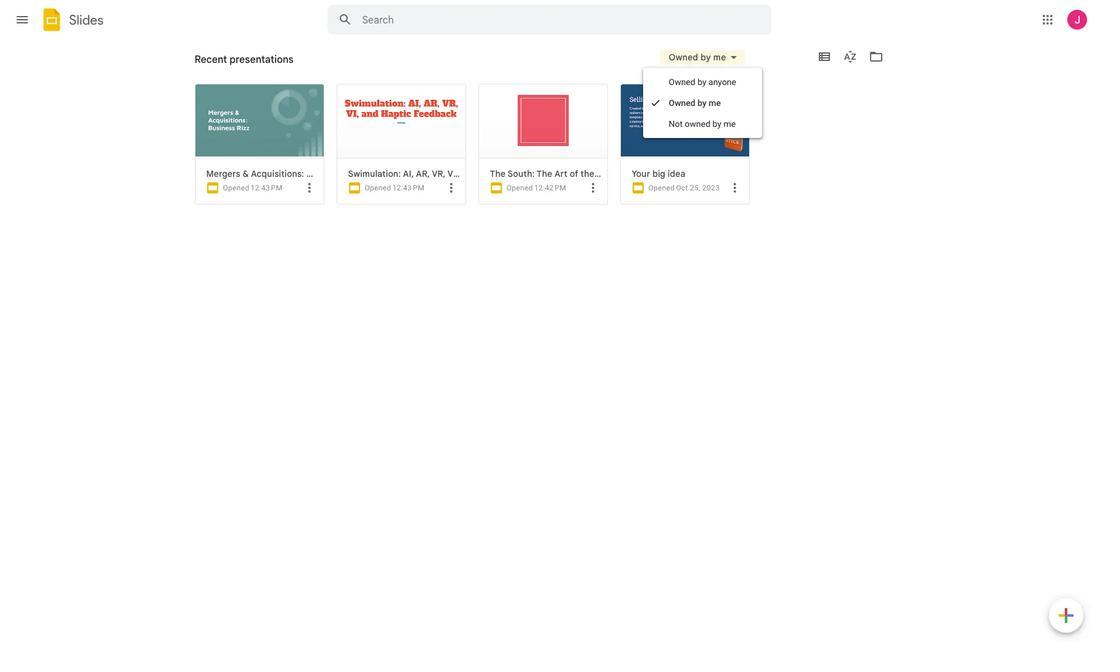 Task type: describe. For each thing, give the bounding box(es) containing it.
Search bar text field
[[362, 14, 741, 27]]

owned by me inside popup button
[[669, 52, 726, 63]]

the
[[581, 168, 595, 180]]

not
[[669, 119, 683, 129]]

last opened by me oct 25, 2023 element
[[676, 184, 720, 192]]

menu containing owned by anyone
[[643, 68, 762, 138]]

mergers
[[206, 168, 240, 180]]

your big idea
[[632, 168, 686, 180]]

owned
[[685, 119, 711, 129]]

me inside popup button
[[714, 52, 726, 63]]

&
[[243, 168, 249, 180]]

main menu image
[[15, 12, 30, 27]]

12:42 pm
[[534, 184, 566, 192]]

owned by anyone
[[669, 77, 737, 87]]

ai,
[[403, 168, 414, 180]]

1 vertical spatial me
[[709, 98, 721, 108]]

2 owned by me from the top
[[669, 98, 721, 108]]

mergers & acquisitions: business rizz
[[206, 168, 362, 180]]

swimulation: ai, ar, vr, vi, and haptic feedback
[[348, 168, 549, 180]]

2 vertical spatial me
[[724, 119, 736, 129]]

of
[[570, 168, 579, 180]]

your big idea google slides element
[[632, 168, 744, 180]]

owned by me button
[[661, 50, 745, 65]]

3 owned from the top
[[669, 98, 696, 108]]

rizz
[[346, 168, 362, 180]]

big
[[653, 168, 666, 180]]

12:43 pm for ar,
[[393, 184, 425, 192]]

recent presentations for menu on the top of the page containing owned by anyone
[[195, 54, 294, 66]]

opened for ai,
[[365, 184, 391, 192]]

opened for south:
[[507, 184, 533, 192]]

swimulation: ai, ar, vr, vi, and haptic feedback google slides element
[[348, 168, 549, 180]]

12:43 pm for acquisitions:
[[251, 184, 283, 192]]

2023
[[703, 184, 720, 192]]

feedback
[[508, 168, 549, 180]]

oct
[[676, 184, 688, 192]]

swimulation:
[[348, 168, 401, 180]]

vi,
[[448, 168, 458, 180]]

recent presentations list box
[[195, 0, 904, 651]]

vr,
[[432, 168, 446, 180]]

25,
[[690, 184, 701, 192]]

recent presentations heading
[[195, 39, 294, 79]]

2 the from the left
[[537, 168, 553, 180]]

by inside popup button
[[701, 52, 711, 63]]

opened 12:42 pm
[[507, 184, 566, 192]]

the south: the art of the cypress
[[490, 168, 630, 180]]

slides
[[69, 11, 104, 28]]

business
[[307, 168, 343, 180]]

haptic
[[479, 168, 506, 180]]



Task type: locate. For each thing, give the bounding box(es) containing it.
owned by me
[[669, 52, 726, 63], [669, 98, 721, 108]]

1 recent presentations from the top
[[195, 54, 294, 66]]

12:43 pm down ai,
[[393, 184, 425, 192]]

opened
[[223, 184, 249, 192], [365, 184, 391, 192], [507, 184, 533, 192], [649, 184, 675, 192]]

opened for &
[[223, 184, 249, 192]]

2 owned from the top
[[669, 77, 696, 87]]

the
[[490, 168, 506, 180], [537, 168, 553, 180]]

owned by me up the owned by anyone
[[669, 52, 726, 63]]

opened 12:43 pm down &
[[223, 184, 283, 192]]

not owned by me
[[669, 119, 736, 129]]

your
[[632, 168, 650, 180]]

mergers & acquisitions: business rizz option
[[195, 0, 362, 651]]

2 recent from the top
[[195, 59, 223, 70]]

me up anyone
[[714, 52, 726, 63]]

1 vertical spatial owned
[[669, 77, 696, 87]]

recent presentations
[[195, 54, 294, 66], [195, 59, 281, 70]]

0 horizontal spatial opened 12:43 pm
[[223, 184, 283, 192]]

your big idea option
[[620, 0, 774, 651]]

owned up not
[[669, 98, 696, 108]]

by right owned
[[713, 119, 722, 129]]

1 owned by me from the top
[[669, 52, 726, 63]]

south:
[[508, 168, 535, 180]]

me down anyone
[[709, 98, 721, 108]]

opened 12:43 pm inside swimulation: ai, ar, vr, vi, and haptic feedback option
[[365, 184, 425, 192]]

0 vertical spatial owned by me
[[669, 52, 726, 63]]

1 vertical spatial owned by me
[[669, 98, 721, 108]]

the south: the art of the cypress google slides element
[[490, 168, 630, 180]]

opened inside the your big idea option
[[649, 184, 675, 192]]

last opened by me 12:43 pm element
[[251, 184, 283, 192], [393, 184, 425, 192]]

opened inside mergers & acquisitions: business rizz option
[[223, 184, 249, 192]]

the south: the art of the cypress option
[[478, 0, 633, 651]]

0 horizontal spatial the
[[490, 168, 506, 180]]

0 vertical spatial owned
[[669, 52, 699, 63]]

1 opened 12:43 pm from the left
[[223, 184, 283, 192]]

1 horizontal spatial last opened by me 12:43 pm element
[[393, 184, 425, 192]]

recent inside heading
[[195, 54, 227, 66]]

None search field
[[327, 5, 771, 35]]

search image
[[333, 7, 357, 32]]

art
[[555, 168, 568, 180]]

last opened by me 12:43 pm element inside mergers & acquisitions: business rizz option
[[251, 184, 283, 192]]

idea
[[668, 168, 686, 180]]

last opened by me 12:43 pm element down ai,
[[393, 184, 425, 192]]

12:43 pm inside swimulation: ai, ar, vr, vi, and haptic feedback option
[[393, 184, 425, 192]]

opened down big on the right top of the page
[[649, 184, 675, 192]]

1 horizontal spatial opened 12:43 pm
[[365, 184, 425, 192]]

2 opened from the left
[[365, 184, 391, 192]]

12:43 pm
[[251, 184, 283, 192], [393, 184, 425, 192]]

opened inside the south: the art of the cypress option
[[507, 184, 533, 192]]

opened down swimulation:
[[365, 184, 391, 192]]

me right owned
[[724, 119, 736, 129]]

owned inside popup button
[[669, 52, 699, 63]]

1 owned from the top
[[669, 52, 699, 63]]

cypress
[[597, 168, 630, 180]]

owned
[[669, 52, 699, 63], [669, 77, 696, 87], [669, 98, 696, 108]]

by
[[701, 52, 711, 63], [698, 77, 707, 87], [698, 98, 707, 108], [713, 119, 722, 129]]

recent presentations for swimulation: ai, ar, vr, vi, and haptic feedback option
[[195, 59, 281, 70]]

slides link
[[39, 7, 104, 35]]

opened 12:43 pm for ai,
[[365, 184, 425, 192]]

1 12:43 pm from the left
[[251, 184, 283, 192]]

1 horizontal spatial 12:43 pm
[[393, 184, 425, 192]]

and
[[461, 168, 476, 180]]

by left anyone
[[698, 77, 707, 87]]

2 vertical spatial owned
[[669, 98, 696, 108]]

owned down owned by me popup button
[[669, 77, 696, 87]]

opened 12:43 pm
[[223, 184, 283, 192], [365, 184, 425, 192]]

owned up the owned by anyone
[[669, 52, 699, 63]]

2 last opened by me 12:43 pm element from the left
[[393, 184, 425, 192]]

1 recent from the top
[[195, 54, 227, 66]]

1 opened from the left
[[223, 184, 249, 192]]

12:43 pm inside mergers & acquisitions: business rizz option
[[251, 184, 283, 192]]

opened oct 25, 2023
[[649, 184, 720, 192]]

opened 12:43 pm for &
[[223, 184, 283, 192]]

opened for big
[[649, 184, 675, 192]]

me
[[714, 52, 726, 63], [709, 98, 721, 108], [724, 119, 736, 129]]

by up the owned by anyone
[[701, 52, 711, 63]]

4 opened from the left
[[649, 184, 675, 192]]

owned by me up owned
[[669, 98, 721, 108]]

0 horizontal spatial 12:43 pm
[[251, 184, 283, 192]]

last opened by me 12:42 pm element
[[534, 184, 566, 192]]

the up last opened by me 12:42 pm "element"
[[537, 168, 553, 180]]

3 opened from the left
[[507, 184, 533, 192]]

swimulation: ai, ar, vr, vi, and haptic feedback option
[[336, 0, 549, 651]]

opened inside swimulation: ai, ar, vr, vi, and haptic feedback option
[[365, 184, 391, 192]]

last opened by me 12:43 pm element for ar,
[[393, 184, 425, 192]]

anyone
[[709, 77, 737, 87]]

opened 12:43 pm inside mergers & acquisitions: business rizz option
[[223, 184, 283, 192]]

the left south:
[[490, 168, 506, 180]]

last opened by me 12:43 pm element down acquisitions:
[[251, 184, 283, 192]]

mergers & acquisitions: business rizz google slides element
[[206, 168, 362, 180]]

12:43 pm down acquisitions:
[[251, 184, 283, 192]]

by up the not owned by me
[[698, 98, 707, 108]]

create new presentation image
[[1049, 599, 1084, 636]]

2 recent presentations from the top
[[195, 59, 281, 70]]

opened down &
[[223, 184, 249, 192]]

recent
[[195, 54, 227, 66], [195, 59, 223, 70]]

ar,
[[416, 168, 430, 180]]

presentations
[[230, 54, 294, 66], [225, 59, 281, 70]]

acquisitions:
[[251, 168, 304, 180]]

opened 12:43 pm down ai,
[[365, 184, 425, 192]]

last opened by me 12:43 pm element for acquisitions:
[[251, 184, 283, 192]]

2 opened 12:43 pm from the left
[[365, 184, 425, 192]]

0 horizontal spatial last opened by me 12:43 pm element
[[251, 184, 283, 192]]

2 12:43 pm from the left
[[393, 184, 425, 192]]

0 vertical spatial me
[[714, 52, 726, 63]]

menu
[[643, 68, 762, 138]]

1 last opened by me 12:43 pm element from the left
[[251, 184, 283, 192]]

presentations inside heading
[[230, 54, 294, 66]]

1 the from the left
[[490, 168, 506, 180]]

1 horizontal spatial the
[[537, 168, 553, 180]]

opened down south:
[[507, 184, 533, 192]]



Task type: vqa. For each thing, say whether or not it's contained in the screenshot.
12:43 PM inside the Mergers & Acquisitions: Business Rizz option
yes



